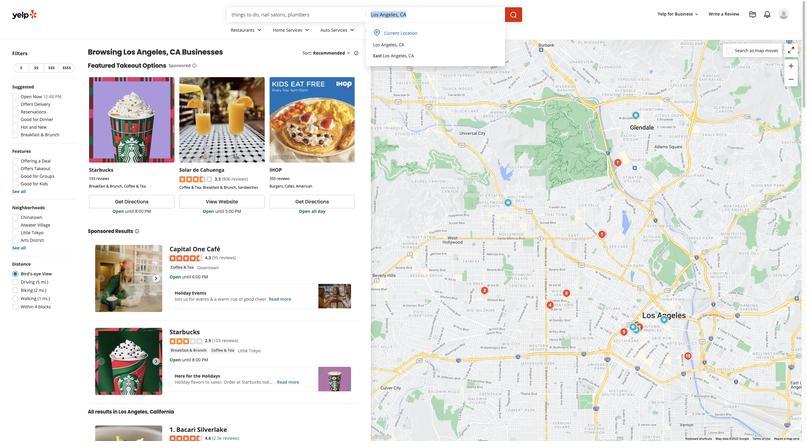 Task type: vqa. For each thing, say whether or not it's contained in the screenshot.
reviews
yes



Task type: describe. For each thing, give the bounding box(es) containing it.
results
[[115, 228, 133, 235]]

options
[[143, 61, 166, 70]]

current
[[384, 30, 400, 36]]

(95
[[212, 255, 218, 261]]

(1
[[38, 296, 41, 302]]

takeout for featured
[[116, 61, 141, 70]]

in
[[113, 409, 118, 416]]

pm inside 'group'
[[55, 94, 62, 99]]

all for offers takeout
[[21, 189, 26, 194]]

group containing suggested
[[10, 84, 76, 140]]

as
[[750, 47, 754, 53]]

coffee inside starbucks 103 reviews breakfast & brunch, coffee & tea
[[124, 184, 135, 189]]

4.3 (95 reviews)
[[205, 255, 236, 261]]

reviews) for capital one café
[[219, 255, 236, 261]]

map data ©2023 google
[[716, 437, 749, 441]]

good for kids
[[21, 181, 48, 187]]

breakfast inside starbucks 103 reviews breakfast & brunch, coffee & tea
[[89, 184, 105, 189]]

silverlake
[[197, 426, 227, 434]]

0 vertical spatial 8:00
[[135, 209, 144, 214]]

open inside 'group'
[[21, 94, 32, 99]]

4.6 star rating image
[[170, 436, 203, 441]]

350
[[270, 176, 276, 181]]

write a review link
[[707, 9, 742, 20]]

3.3 (806 reviews)
[[215, 176, 248, 182]]

walking (1 mi.)
[[21, 296, 50, 302]]

1 horizontal spatial of
[[762, 437, 765, 441]]

holiday inside here for the holidays holiday flavors to savor. order at starbucks today. read more
[[175, 379, 190, 385]]

Find text field
[[232, 11, 361, 18]]

café
[[207, 245, 220, 253]]

use
[[766, 437, 771, 441]]

starbucks 103 reviews breakfast & brunch, coffee & tea
[[89, 167, 146, 189]]

next image
[[153, 358, 160, 365]]

the
[[194, 373, 201, 379]]

now
[[33, 94, 42, 99]]

business categories element
[[226, 22, 790, 40]]

sponsored results
[[88, 228, 133, 235]]

cheer
[[255, 296, 266, 302]]

slideshow element for starbucks
[[95, 328, 162, 395]]

previous image
[[98, 358, 105, 365]]

morrison atwater village image
[[612, 157, 624, 169]]

capital one café image
[[630, 324, 643, 336]]

0 horizontal spatial coffee & tea button
[[170, 264, 195, 271]]

holiday events join us for events & a warm cup of good cheer read more
[[175, 290, 291, 302]]

1 horizontal spatial little
[[238, 348, 248, 354]]

16 info v2 image for featured takeout options
[[192, 63, 197, 68]]

terms
[[753, 437, 762, 441]]

businesses
[[182, 47, 223, 57]]

within 4 blocks
[[21, 304, 51, 310]]

good
[[244, 296, 254, 302]]

slurpin' ramen bar - los angeles image
[[544, 299, 557, 311]]

shortcuts
[[700, 437, 712, 441]]

a for report
[[785, 437, 786, 441]]

get directions link for ihop
[[270, 195, 355, 209]]

breakfast & brunch inside "button"
[[171, 348, 207, 353]]

day
[[318, 209, 326, 214]]

filters
[[12, 50, 28, 57]]

$$
[[34, 65, 38, 70]]

search image
[[510, 11, 517, 18]]

starbucks for starbucks 103 reviews breakfast & brunch, coffee & tea
[[89, 167, 113, 173]]

bacari silverlake link
[[176, 426, 227, 434]]

moves
[[766, 47, 779, 53]]

browsing
[[88, 47, 122, 57]]

open now 12:48 pm
[[21, 94, 62, 99]]

until down breakfast & brunch link
[[182, 357, 191, 363]]

open until 5:00 pm
[[203, 209, 241, 214]]

offering a deal
[[21, 158, 51, 164]]

joey dtla image
[[631, 319, 643, 332]]

breakfast & brunch button
[[170, 347, 208, 354]]

bacari silverlake image
[[596, 228, 609, 241]]

cup
[[231, 296, 238, 302]]

& inside "button"
[[190, 348, 192, 353]]

breakfast & brunch link
[[170, 347, 208, 354]]

takeout for offers
[[34, 166, 50, 172]]

see all button for good for kids
[[12, 189, 26, 194]]

coffee & tea for coffee & tea button to the bottom
[[211, 348, 234, 353]]

all for atwater village
[[21, 245, 26, 251]]

1 vertical spatial 8:00
[[192, 357, 201, 363]]

view website link
[[179, 195, 265, 209]]

starbucks inside here for the holidays holiday flavors to savor. order at starbucks today. read more
[[242, 379, 261, 385]]

& inside holiday events join us for events & a warm cup of good cheer read more
[[210, 296, 213, 302]]

keyboard
[[686, 437, 699, 441]]

at
[[237, 379, 241, 385]]

16 info v2 image for browsing los angeles, ca businesses
[[354, 51, 359, 55]]

hot and new
[[21, 124, 47, 130]]

1 horizontal spatial coffee & tea link
[[210, 347, 236, 354]]

none field find
[[232, 11, 361, 18]]

0 vertical spatial reviews)
[[232, 176, 248, 182]]

capital one café
[[170, 245, 220, 253]]

good for good for groups
[[21, 181, 32, 187]]

yelp
[[658, 11, 667, 17]]

2 vertical spatial tea
[[228, 348, 234, 353]]

featured
[[88, 61, 115, 70]]

los right east
[[383, 53, 390, 59]]

for for dinner
[[33, 117, 39, 122]]

features
[[12, 148, 31, 154]]

& inside 'group'
[[41, 132, 44, 138]]

a inside holiday events join us for events & a warm cup of good cheer read more
[[214, 296, 217, 302]]

1 horizontal spatial tea
[[187, 265, 194, 270]]

brunch, for starbucks
[[110, 184, 123, 189]]

map for moves
[[756, 47, 765, 53]]

read inside here for the holidays holiday flavors to savor. order at starbucks today. read more
[[277, 379, 287, 385]]

2 good from the top
[[21, 173, 32, 179]]

get for ihop
[[296, 198, 304, 205]]

1 vertical spatial starbucks link
[[170, 328, 200, 336]]

california
[[150, 409, 174, 416]]

biking (2 mi.)
[[21, 287, 46, 293]]

write a review
[[709, 11, 740, 17]]

directions for ihop
[[305, 198, 329, 205]]

coffee & tea, breakfast & brunch, sandwiches
[[179, 185, 258, 190]]

yelp for business
[[658, 11, 693, 17]]

order
[[224, 379, 236, 385]]

solar de cahuenga
[[179, 167, 225, 173]]

sponsored for sponsored
[[169, 63, 191, 68]]

open down breakfast & brunch link
[[170, 357, 181, 363]]

(2
[[34, 287, 38, 293]]

zoom out image
[[788, 76, 795, 83]]

$
[[20, 65, 22, 70]]

a for write
[[722, 11, 724, 17]]

all
[[88, 409, 94, 416]]

1 horizontal spatial ca
[[399, 42, 404, 48]]

1 vertical spatial tokyo
[[249, 348, 261, 354]]

more inside holiday events join us for events & a warm cup of good cheer read more
[[280, 296, 291, 302]]

0 horizontal spatial coffee & tea link
[[170, 264, 195, 271]]

holiday inside holiday events join us for events & a warm cup of good cheer read more
[[175, 290, 191, 296]]

starbucks for starbucks
[[170, 328, 200, 336]]

reviews for starbucks
[[96, 176, 109, 181]]

atwater
[[21, 222, 36, 228]]

3.3
[[215, 176, 221, 182]]

to
[[206, 379, 210, 385]]

american
[[296, 184, 312, 189]]

mi.) for biking (2 mi.)
[[39, 287, 46, 293]]

breakfast down 3.3
[[203, 185, 219, 190]]

starbucks image
[[659, 314, 671, 326]]

auto services
[[321, 27, 347, 33]]

restaurants
[[231, 27, 255, 33]]

new
[[38, 124, 47, 130]]

biking
[[21, 287, 33, 293]]

103
[[89, 176, 95, 181]]

map region
[[327, 8, 807, 441]]

atwater village
[[21, 222, 50, 228]]

1 horizontal spatial little tokyo
[[238, 348, 261, 354]]

angeles, up options
[[137, 47, 168, 57]]

business
[[675, 11, 693, 17]]

all results in los angeles, california
[[88, 409, 174, 416]]

for for groups
[[33, 173, 39, 179]]

breakfast & brunch inside 'group'
[[21, 132, 59, 138]]

Near text field
[[371, 11, 500, 18]]

events
[[196, 296, 209, 302]]

join
[[175, 296, 182, 302]]

los up east
[[373, 42, 380, 48]]

east
[[373, 53, 382, 59]]

get for starbucks
[[115, 198, 123, 205]]

eye
[[34, 271, 41, 277]]

.
[[173, 426, 175, 434]]

groups
[[40, 173, 54, 179]]

offering
[[21, 158, 37, 164]]

website
[[219, 198, 238, 205]]

hot
[[21, 124, 28, 130]]

ca for browsing los angeles, ca businesses
[[170, 47, 181, 57]]

los angeles, ca
[[373, 42, 404, 48]]

2.9 (103 reviews)
[[205, 338, 238, 344]]



Task type: locate. For each thing, give the bounding box(es) containing it.
open until 8:00 pm up 16 info v2 image
[[113, 209, 151, 214]]

good up hot
[[21, 117, 32, 122]]

google image
[[373, 433, 393, 441]]

dinner
[[40, 117, 53, 122]]

offers delivery
[[21, 101, 50, 107]]

open down view website
[[203, 209, 214, 214]]

24 chevron down v2 image inside more link
[[378, 26, 385, 34]]

breakfast inside "button"
[[171, 348, 189, 353]]

brunch, inside starbucks 103 reviews breakfast & brunch, coffee & tea
[[110, 184, 123, 189]]

0 vertical spatial coffee & tea link
[[170, 264, 195, 271]]

sponsored left results
[[88, 228, 114, 235]]

1 see from the top
[[12, 189, 20, 194]]

0 vertical spatial view
[[206, 198, 217, 205]]

reviews for ihop
[[277, 176, 290, 181]]

offers for offers takeout
[[21, 166, 33, 172]]

2 horizontal spatial starbucks
[[242, 379, 261, 385]]

services
[[286, 27, 302, 33], [331, 27, 347, 33]]

starbucks inside starbucks 103 reviews breakfast & brunch, coffee & tea
[[89, 167, 113, 173]]

4.3 star rating image
[[170, 255, 203, 261]]

user actions element
[[653, 8, 798, 45]]

ca down current location
[[399, 42, 404, 48]]

0 horizontal spatial open until 8:00 pm
[[113, 209, 151, 214]]

distance
[[12, 261, 31, 267]]

see all for arts
[[12, 245, 26, 251]]

brunch inside breakfast & brunch "button"
[[193, 348, 207, 353]]

expand map image
[[788, 46, 795, 54]]

0 horizontal spatial sponsored
[[88, 228, 114, 235]]

slideshow element for capital one café
[[95, 245, 162, 312]]

0 horizontal spatial brunch
[[45, 132, 59, 138]]

read right today.
[[277, 379, 287, 385]]

bottega louie image
[[634, 321, 646, 333]]

tea
[[140, 184, 146, 189], [187, 265, 194, 270], [228, 348, 234, 353]]

little tokyo up 'arts district'
[[21, 230, 44, 236]]

featured takeout options
[[88, 61, 166, 70]]

takeout inside 'group'
[[34, 166, 50, 172]]

0 vertical spatial sponsored
[[169, 63, 191, 68]]

0 vertical spatial all
[[21, 189, 26, 194]]

16 info v2 image
[[354, 51, 359, 55], [192, 63, 197, 68]]

reviews inside ihop 350 reviews burgers, cafes, american
[[277, 176, 290, 181]]

None search field
[[227, 7, 524, 22]]

warm
[[218, 296, 229, 302]]

0 vertical spatial takeout
[[116, 61, 141, 70]]

little down 2.9 (103 reviews) on the left of page
[[238, 348, 248, 354]]

coffee & tea button down 2.9 (103 reviews) on the left of page
[[210, 347, 236, 354]]

1 horizontal spatial 24 chevron down v2 image
[[378, 26, 385, 34]]

1 get directions from the left
[[115, 198, 149, 205]]

1 horizontal spatial starbucks
[[170, 328, 200, 336]]

solar de cahuenga link
[[179, 167, 225, 173]]

a left warm
[[214, 296, 217, 302]]

directions up day
[[305, 198, 329, 205]]

2 offers from the top
[[21, 166, 33, 172]]

get down starbucks 103 reviews breakfast & brunch, coffee & tea
[[115, 198, 123, 205]]

for inside here for the holidays holiday flavors to savor. order at starbucks today. read more
[[186, 373, 192, 379]]

bird's-eye view
[[21, 271, 52, 277]]

holiday up the us
[[175, 290, 191, 296]]

1 vertical spatial takeout
[[34, 166, 50, 172]]

until up results
[[125, 209, 134, 214]]

good for reservations
[[21, 117, 32, 122]]

see up 'distance'
[[12, 245, 20, 251]]

group
[[785, 60, 798, 86], [10, 84, 76, 140], [10, 148, 76, 195], [10, 205, 76, 251]]

0 vertical spatial good
[[21, 117, 32, 122]]

  text field
[[371, 11, 500, 18]]

open left day
[[299, 209, 311, 214]]

open until 6:00 pm
[[170, 274, 208, 280]]

group containing neighborhoods
[[10, 205, 76, 251]]

1 vertical spatial little tokyo
[[238, 348, 261, 354]]

1 good from the top
[[21, 117, 32, 122]]

coffee & tea down 4.3 star rating image
[[171, 265, 194, 270]]

1 horizontal spatial starbucks link
[[170, 328, 200, 336]]

0 horizontal spatial map
[[756, 47, 765, 53]]

0 vertical spatial little tokyo
[[21, 230, 44, 236]]

little tokyo inside 'group'
[[21, 230, 44, 236]]

tea inside starbucks 103 reviews breakfast & brunch, coffee & tea
[[140, 184, 146, 189]]

option group
[[10, 261, 76, 312]]

2 get directions from the left
[[296, 198, 329, 205]]

breakfast inside 'group'
[[21, 132, 40, 138]]

tyler b. image
[[779, 8, 790, 19]]

0 vertical spatial coffee & tea
[[171, 265, 194, 270]]

0 vertical spatial of
[[239, 296, 243, 302]]

0 horizontal spatial services
[[286, 27, 302, 33]]

24 chevron down v2 image inside restaurants link
[[256, 26, 263, 34]]

0 horizontal spatial starbucks link
[[89, 167, 113, 173]]

0 horizontal spatial of
[[239, 296, 243, 302]]

get directions for ihop
[[296, 198, 329, 205]]

24 chevron down v2 image
[[256, 26, 263, 34], [304, 26, 311, 34]]

yelp for business button
[[656, 9, 702, 20]]

1 vertical spatial reviews)
[[219, 255, 236, 261]]

(103
[[212, 338, 221, 344]]

24 chevron down v2 image right the "restaurants"
[[256, 26, 263, 34]]

tokyo inside 'group'
[[32, 230, 44, 236]]

1 horizontal spatial directions
[[305, 198, 329, 205]]

starbucks up the "103"
[[89, 167, 113, 173]]

1 vertical spatial read
[[277, 379, 287, 385]]

24 chevron down v2 image for more
[[378, 26, 385, 34]]

1 horizontal spatial open until 8:00 pm
[[170, 357, 208, 363]]

0 horizontal spatial brunch,
[[110, 184, 123, 189]]

good for groups
[[21, 173, 54, 179]]

24 chevron down v2 image inside home services link
[[304, 26, 311, 34]]

4.3
[[205, 255, 211, 261]]

2 24 chevron down v2 image from the left
[[304, 26, 311, 34]]

2 get directions link from the left
[[270, 195, 355, 209]]

bacari
[[176, 426, 196, 434]]

$$$$
[[63, 65, 71, 70]]

deal
[[42, 158, 51, 164]]

16 info v2 image
[[134, 229, 139, 234]]

reservations
[[21, 109, 46, 115]]

more right today.
[[289, 379, 300, 385]]

for left the
[[186, 373, 192, 379]]

1 vertical spatial of
[[762, 437, 765, 441]]

1 get from the left
[[115, 198, 123, 205]]

0 horizontal spatial view
[[42, 271, 52, 277]]

1 horizontal spatial sponsored
[[169, 63, 191, 68]]

coffee & tea button
[[170, 264, 195, 271], [210, 347, 236, 354]]

24 chevron down v2 image
[[349, 26, 356, 34], [378, 26, 385, 34]]

solar
[[179, 167, 192, 173]]

©2023
[[730, 437, 739, 441]]

for for business
[[668, 11, 674, 17]]

angeles, down los angeles, ca
[[391, 53, 408, 59]]

1 horizontal spatial reviews
[[277, 176, 290, 181]]

1 see all button from the top
[[12, 189, 26, 194]]

sort:
[[303, 50, 312, 56]]

data
[[723, 437, 729, 441]]

hangari kalguksu image
[[561, 287, 573, 300]]

2 vertical spatial mi.)
[[42, 296, 50, 302]]

mi.) right (2
[[39, 287, 46, 293]]

0 horizontal spatial 8:00
[[135, 209, 144, 214]]

get up open all day
[[296, 198, 304, 205]]

coffee & tea link down 2.9 (103 reviews) on the left of page
[[210, 347, 236, 354]]

1 24 chevron down v2 image from the left
[[256, 26, 263, 34]]

services right home
[[286, 27, 302, 33]]

0 vertical spatial slideshow element
[[95, 245, 162, 312]]

0 vertical spatial see all button
[[12, 189, 26, 194]]

google
[[740, 437, 749, 441]]

reviews up the burgers,
[[277, 176, 290, 181]]

notifications image
[[764, 11, 771, 18]]

a for offering
[[38, 158, 41, 164]]

coffee & tea down 2.9 (103 reviews) on the left of page
[[211, 348, 234, 353]]

reviews inside starbucks 103 reviews breakfast & brunch, coffee & tea
[[96, 176, 109, 181]]

offers for offers delivery
[[21, 101, 33, 107]]

2 see all from the top
[[12, 245, 26, 251]]

open until 8:00 pm down breakfast & brunch link
[[170, 357, 208, 363]]

keyboard shortcuts button
[[686, 437, 712, 441]]

$$$
[[48, 65, 55, 70]]

starbucks link up 2.9 star rating image
[[170, 328, 200, 336]]

map left 'error'
[[787, 437, 793, 441]]

more inside here for the holidays holiday flavors to savor. order at starbucks today. read more
[[289, 379, 300, 385]]

see all down good for kids
[[12, 189, 26, 194]]

breakfast & brunch
[[21, 132, 59, 138], [171, 348, 207, 353]]

capital one café link
[[170, 245, 220, 253]]

get directions down starbucks 103 reviews breakfast & brunch, coffee & tea
[[115, 198, 149, 205]]

$$$$ button
[[59, 63, 74, 73]]

read right cheer
[[269, 296, 279, 302]]

los right in
[[119, 409, 127, 416]]

services for auto services
[[331, 27, 347, 33]]

0 vertical spatial more
[[280, 296, 291, 302]]

los up featured takeout options
[[123, 47, 135, 57]]

more
[[366, 27, 376, 33]]

24 chevron down v2 image left auto
[[304, 26, 311, 34]]

2 get from the left
[[296, 198, 304, 205]]

little
[[21, 230, 31, 236], [238, 348, 248, 354]]

de
[[193, 167, 199, 173]]

24 chevron down v2 image inside auto services link
[[349, 26, 356, 34]]

fixins soul kitchen - los angeles image
[[618, 326, 630, 338]]

16 info v2 image down businesses
[[192, 63, 197, 68]]

ihop link
[[270, 167, 282, 173]]

1 horizontal spatial coffee & tea button
[[210, 347, 236, 354]]

angeles,
[[381, 42, 398, 48], [137, 47, 168, 57], [391, 53, 408, 59], [128, 409, 149, 416]]

takeout down deal
[[34, 166, 50, 172]]

starbucks
[[89, 167, 113, 173], [170, 328, 200, 336], [242, 379, 261, 385]]

see for arts
[[12, 245, 20, 251]]

suggested
[[12, 84, 34, 90]]

downtown
[[197, 265, 219, 271]]

1 horizontal spatial 16 info v2 image
[[354, 51, 359, 55]]

2 directions from the left
[[305, 198, 329, 205]]

open all day
[[299, 209, 326, 214]]

see for good
[[12, 189, 20, 194]]

1 directions from the left
[[125, 198, 149, 205]]

1 horizontal spatial 8:00
[[192, 357, 201, 363]]

0 vertical spatial tea
[[140, 184, 146, 189]]

1 vertical spatial all
[[312, 209, 317, 214]]

16 info v2 image left east
[[354, 51, 359, 55]]

all left day
[[312, 209, 317, 214]]

ihop 350 reviews burgers, cafes, american
[[270, 167, 312, 189]]

starbucks right at
[[242, 379, 261, 385]]

coffee & tea for leftmost coffee & tea button
[[171, 265, 194, 270]]

a inside 'write a review' link
[[722, 11, 724, 17]]

mi.) right (5
[[41, 279, 48, 285]]

2 reviews from the left
[[277, 176, 290, 181]]

see up neighborhoods
[[12, 189, 20, 194]]

brunch inside 'group'
[[45, 132, 59, 138]]

mi.) right the (1
[[42, 296, 50, 302]]

previous image
[[98, 275, 105, 282]]

0 vertical spatial 16 info v2 image
[[354, 51, 359, 55]]

get directions for starbucks
[[115, 198, 149, 205]]

us
[[183, 296, 188, 302]]

1 horizontal spatial map
[[787, 437, 793, 441]]

1 slideshow element from the top
[[95, 245, 162, 312]]

angeles, up east los angeles, ca
[[381, 42, 398, 48]]

starbucks link up the "103"
[[89, 167, 113, 173]]

1 vertical spatial starbucks
[[170, 328, 200, 336]]

2 holiday from the top
[[175, 379, 190, 385]]

option group containing distance
[[10, 261, 76, 312]]

breakfast down and
[[21, 132, 40, 138]]

tokyo
[[32, 230, 44, 236], [249, 348, 261, 354]]

1 vertical spatial breakfast & brunch
[[171, 348, 207, 353]]

1 get directions link from the left
[[89, 195, 175, 209]]

1 horizontal spatial tokyo
[[249, 348, 261, 354]]

for inside button
[[668, 11, 674, 17]]

1 offers from the top
[[21, 101, 33, 107]]

see all for good
[[12, 189, 26, 194]]

results
[[95, 409, 112, 416]]

a inside 'group'
[[38, 158, 41, 164]]

slideshow element
[[95, 245, 162, 312], [95, 328, 162, 395]]

1 see all from the top
[[12, 189, 26, 194]]

3.3 star rating image
[[179, 176, 212, 183]]

1 vertical spatial map
[[787, 437, 793, 441]]

terms of use
[[753, 437, 771, 441]]

burgers,
[[270, 184, 284, 189]]

sponsored right options
[[169, 63, 191, 68]]

projects image
[[750, 11, 757, 18]]

0 vertical spatial see all
[[12, 189, 26, 194]]

good
[[21, 117, 32, 122], [21, 173, 32, 179], [21, 181, 32, 187]]

coffee & tea link
[[170, 264, 195, 271], [210, 347, 236, 354]]

for inside holiday events join us for events & a warm cup of good cheer read more
[[189, 296, 195, 302]]

see all down arts
[[12, 245, 26, 251]]

1 vertical spatial little
[[238, 348, 248, 354]]

events
[[192, 290, 206, 296]]

1 horizontal spatial 24 chevron down v2 image
[[304, 26, 311, 34]]

until left 6:00
[[182, 274, 191, 280]]

2 horizontal spatial tea
[[228, 348, 234, 353]]

1 horizontal spatial get directions
[[296, 198, 329, 205]]

get directions link down "american"
[[270, 195, 355, 209]]

see all button for arts district
[[12, 245, 26, 251]]

1 vertical spatial see all button
[[12, 245, 26, 251]]

read inside holiday events join us for events & a warm cup of good cheer read more
[[269, 296, 279, 302]]

of inside holiday events join us for events & a warm cup of good cheer read more
[[239, 296, 243, 302]]

directions for starbucks
[[125, 198, 149, 205]]

see all button down good for kids
[[12, 189, 26, 194]]

open down 'suggested'
[[21, 94, 32, 99]]

0 horizontal spatial get
[[115, 198, 123, 205]]

kids
[[40, 181, 48, 187]]

until left 5:00
[[215, 209, 224, 214]]

reviews) for starbucks
[[222, 338, 238, 344]]

ethel m chocolates image
[[630, 109, 642, 122]]

a right report
[[785, 437, 786, 441]]

view up open until 5:00 pm
[[206, 198, 217, 205]]

reviews) right (103 at the bottom left of page
[[222, 338, 238, 344]]

reviews right the "103"
[[96, 176, 109, 181]]

0 horizontal spatial 24 chevron down v2 image
[[256, 26, 263, 34]]

24 chevron down v2 image for home services
[[304, 26, 311, 34]]

0 vertical spatial read
[[269, 296, 279, 302]]

24 chevron down v2 image for restaurants
[[256, 26, 263, 34]]

0 horizontal spatial reviews
[[96, 176, 109, 181]]

search
[[735, 47, 749, 53]]

1 24 chevron down v2 image from the left
[[349, 26, 356, 34]]

24 marker v2 image
[[373, 29, 381, 36]]

takeout left options
[[116, 61, 141, 70]]

republique image
[[479, 285, 491, 297]]

2 see all button from the top
[[12, 245, 26, 251]]

0 vertical spatial map
[[756, 47, 765, 53]]

12:48
[[43, 94, 54, 99]]

offers down offering
[[21, 166, 33, 172]]

solar de cahuenga image
[[502, 197, 515, 209]]

tea,
[[195, 185, 202, 190]]

&
[[41, 132, 44, 138], [106, 184, 109, 189], [136, 184, 139, 189], [191, 185, 194, 190], [220, 185, 223, 190], [184, 265, 186, 270], [210, 296, 213, 302], [190, 348, 192, 353], [224, 348, 227, 353]]

0 horizontal spatial breakfast & brunch
[[21, 132, 59, 138]]

sponsored for sponsored results
[[88, 228, 114, 235]]

a right write
[[722, 11, 724, 17]]

1 reviews from the left
[[96, 176, 109, 181]]

driving (5 mi.)
[[21, 279, 48, 285]]

0 vertical spatial coffee & tea button
[[170, 264, 195, 271]]

blocks
[[38, 304, 51, 310]]

brunch, for coffee
[[224, 185, 237, 190]]

services for home services
[[286, 27, 302, 33]]

3 good from the top
[[21, 181, 32, 187]]

holiday down here
[[175, 379, 190, 385]]

a left deal
[[38, 158, 41, 164]]

zoom in image
[[788, 62, 795, 69]]

review
[[725, 11, 740, 17]]

coffee & tea
[[171, 265, 194, 270], [211, 348, 234, 353]]

0 horizontal spatial tea
[[140, 184, 146, 189]]

map right the as
[[756, 47, 765, 53]]

ca down location
[[409, 53, 414, 59]]

2 slideshow element from the top
[[95, 328, 162, 395]]

good for dinner
[[21, 117, 53, 122]]

brunch down 2.9
[[193, 348, 207, 353]]

1 vertical spatial tea
[[187, 265, 194, 270]]

0 vertical spatial brunch
[[45, 132, 59, 138]]

mi.) for driving (5 mi.)
[[41, 279, 48, 285]]

get
[[115, 198, 123, 205], [296, 198, 304, 205]]

services right auto
[[331, 27, 347, 33]]

1 horizontal spatial brunch,
[[224, 185, 237, 190]]

open up results
[[113, 209, 124, 214]]

2.9 star rating image
[[170, 338, 203, 344]]

directions up 16 info v2 image
[[125, 198, 149, 205]]

8:00 up 16 info v2 image
[[135, 209, 144, 214]]

map
[[716, 437, 722, 441]]

1 vertical spatial view
[[42, 271, 52, 277]]

0 vertical spatial open until 8:00 pm
[[113, 209, 151, 214]]

view
[[206, 198, 217, 205], [42, 271, 52, 277]]

0 horizontal spatial coffee & tea
[[171, 265, 194, 270]]

little inside 'group'
[[21, 230, 31, 236]]

home services
[[273, 27, 302, 33]]

walking
[[21, 296, 36, 302]]

1 vertical spatial coffee & tea button
[[210, 347, 236, 354]]

24 chevron down v2 image for auto services
[[349, 26, 356, 34]]

see all button down arts
[[12, 245, 26, 251]]

good up good for kids
[[21, 173, 32, 179]]

1 vertical spatial slideshow element
[[95, 328, 162, 395]]

5:00
[[225, 209, 234, 214]]

1 vertical spatial offers
[[21, 166, 33, 172]]

ca left businesses
[[170, 47, 181, 57]]

offers
[[21, 101, 33, 107], [21, 166, 33, 172]]

pine & crane image
[[597, 228, 609, 240]]

good down good for groups at left
[[21, 181, 32, 187]]

1 horizontal spatial services
[[331, 27, 347, 33]]

1 vertical spatial see
[[12, 245, 20, 251]]

24 chevron down v2 image right the "auto services"
[[349, 26, 356, 34]]

for right 'yelp' at the right of page
[[668, 11, 674, 17]]

next image
[[153, 275, 160, 282]]

home
[[273, 27, 285, 33]]

0 vertical spatial starbucks
[[89, 167, 113, 173]]

little tokyo down 2.9 (103 reviews) on the left of page
[[238, 348, 261, 354]]

2 horizontal spatial ca
[[409, 53, 414, 59]]

for down good for groups at left
[[33, 181, 39, 187]]

1 vertical spatial mi.)
[[39, 287, 46, 293]]

for down offers takeout
[[33, 173, 39, 179]]

group containing features
[[10, 148, 76, 195]]

starbucks link
[[89, 167, 113, 173], [170, 328, 200, 336]]

takeout
[[116, 61, 141, 70], [34, 166, 50, 172]]

of left use
[[762, 437, 765, 441]]

1 services from the left
[[286, 27, 302, 33]]

angeles, right in
[[128, 409, 149, 416]]

report
[[775, 437, 784, 441]]

starbucks up 2.9 star rating image
[[170, 328, 200, 336]]

24 chevron down v2 image right the more
[[378, 26, 385, 34]]

16 chevron down v2 image
[[695, 12, 699, 17]]

0 horizontal spatial 16 info v2 image
[[192, 63, 197, 68]]

2.9
[[205, 338, 211, 344]]

browsing los angeles, ca businesses
[[88, 47, 223, 57]]

for for the
[[186, 373, 192, 379]]

2 services from the left
[[331, 27, 347, 33]]

ihop image
[[627, 321, 640, 333]]

2 vertical spatial good
[[21, 181, 32, 187]]

8:00 down breakfast & brunch link
[[192, 357, 201, 363]]

ca for east los angeles, ca
[[409, 53, 414, 59]]

get directions up open all day
[[296, 198, 329, 205]]

0 horizontal spatial starbucks
[[89, 167, 113, 173]]

0 vertical spatial see
[[12, 189, 20, 194]]

east los angeles, ca
[[373, 53, 414, 59]]

reviews) up sandwiches
[[232, 176, 248, 182]]

more right cheer
[[280, 296, 291, 302]]

1 holiday from the top
[[175, 290, 191, 296]]

reviews) right the (95
[[219, 255, 236, 261]]

get directions link for starbucks
[[89, 195, 175, 209]]

1 vertical spatial sponsored
[[88, 228, 114, 235]]

breakfast down the "103"
[[89, 184, 105, 189]]

arts district
[[21, 237, 44, 243]]

mi.)
[[41, 279, 48, 285], [39, 287, 46, 293], [42, 296, 50, 302]]

and
[[29, 124, 37, 130]]

2 24 chevron down v2 image from the left
[[378, 26, 385, 34]]

1 vertical spatial see all
[[12, 245, 26, 251]]

0 vertical spatial holiday
[[175, 290, 191, 296]]

savor.
[[211, 379, 223, 385]]

open right next image
[[170, 274, 181, 280]]

here
[[175, 373, 185, 379]]

bestia image
[[682, 350, 695, 362]]

0 vertical spatial little
[[21, 230, 31, 236]]

1 horizontal spatial get directions link
[[270, 195, 355, 209]]

current location
[[384, 30, 418, 36]]

mi.) for walking (1 mi.)
[[42, 296, 50, 302]]

open until 8:00 pm
[[113, 209, 151, 214], [170, 357, 208, 363]]

1 horizontal spatial takeout
[[116, 61, 141, 70]]

more
[[280, 296, 291, 302], [289, 379, 300, 385]]

for right the us
[[189, 296, 195, 302]]

breakfast & brunch down 2.9 star rating image
[[171, 348, 207, 353]]

coffee & tea link down 4.3 star rating image
[[170, 264, 195, 271]]

for for kids
[[33, 181, 39, 187]]

2 see from the top
[[12, 245, 20, 251]]

1 horizontal spatial breakfast & brunch
[[171, 348, 207, 353]]

0 vertical spatial starbucks link
[[89, 167, 113, 173]]

1 vertical spatial coffee & tea
[[211, 348, 234, 353]]

None field
[[232, 11, 361, 18], [371, 11, 500, 18], [371, 11, 500, 18]]

sandwiches
[[238, 185, 258, 190]]

view right eye
[[42, 271, 52, 277]]

map for error
[[787, 437, 793, 441]]



